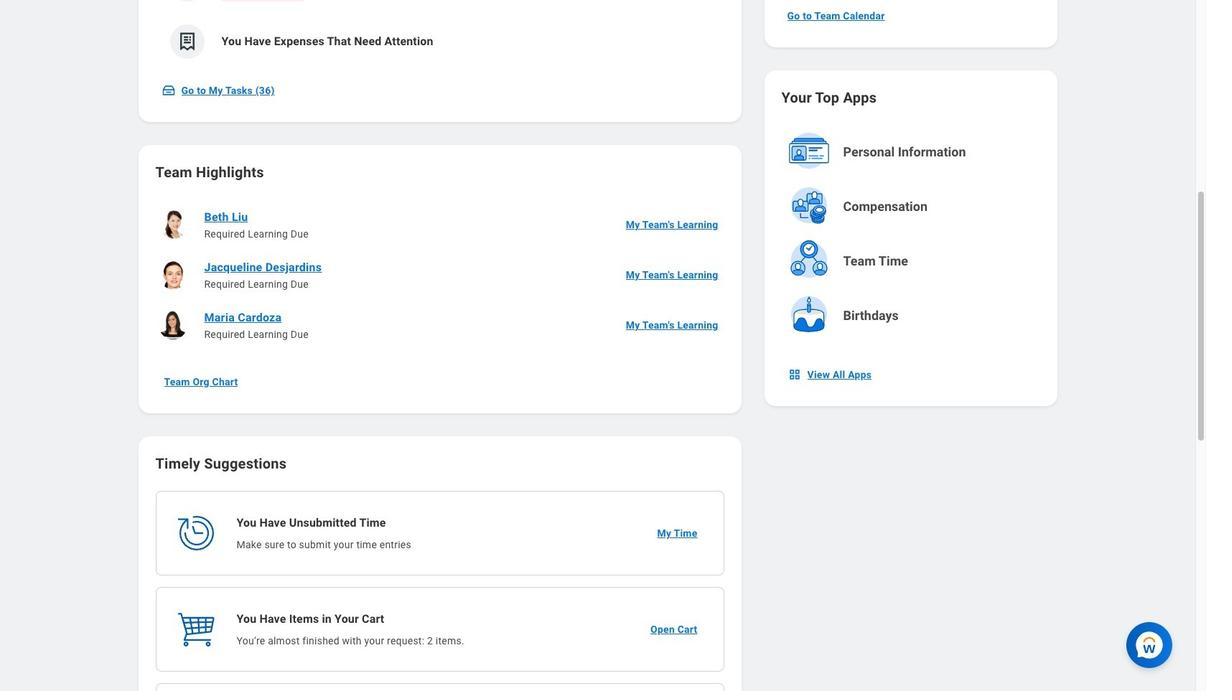 Task type: locate. For each thing, give the bounding box(es) containing it.
2 list from the top
[[155, 200, 724, 350]]

list
[[155, 0, 724, 70], [155, 200, 724, 350]]

1 vertical spatial list
[[155, 200, 724, 350]]

nbox image
[[787, 368, 801, 382]]

0 vertical spatial list
[[155, 0, 724, 70]]

1 list from the top
[[155, 0, 724, 70]]

inbox image
[[161, 83, 176, 98]]



Task type: vqa. For each thing, say whether or not it's contained in the screenshot.
The Inbox icon
yes



Task type: describe. For each thing, give the bounding box(es) containing it.
dashboard expenses image
[[176, 31, 198, 52]]



